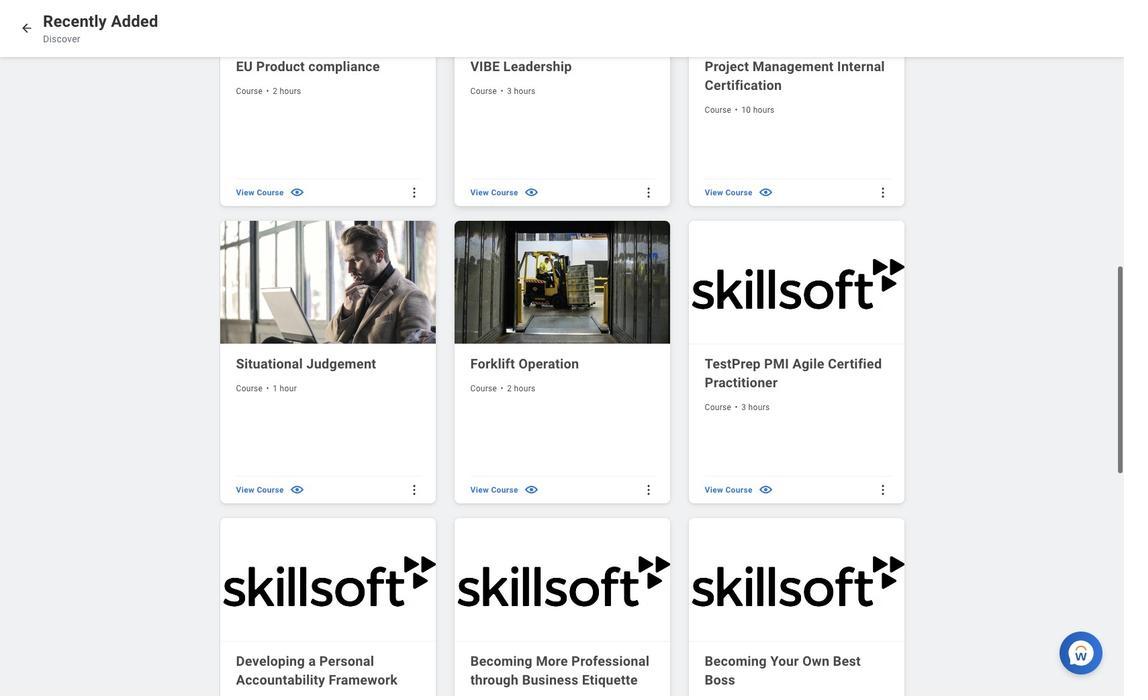 Task type: describe. For each thing, give the bounding box(es) containing it.
3 for testprep
[[742, 402, 746, 412]]

becoming more professional through business etiquette
[[470, 653, 650, 688]]

situational judgement image
[[220, 220, 438, 344]]

view for vibe leadership
[[470, 187, 489, 197]]

becoming your own best boss image
[[689, 518, 907, 641]]

visible image for leadership
[[524, 184, 539, 200]]

testprep pmi agile certified practitioner link
[[705, 354, 891, 391]]

eu product compliance image
[[220, 0, 438, 46]]

leadership
[[503, 58, 572, 74]]

framework
[[329, 671, 398, 688]]

visible image for management
[[758, 184, 773, 200]]

testprep pmi agile certified practitioner
[[705, 355, 882, 390]]

hours for leadership
[[514, 86, 536, 95]]

becoming for business
[[470, 653, 533, 669]]

pmi
[[764, 355, 789, 371]]

situational judgement
[[236, 355, 376, 371]]

through
[[470, 671, 519, 688]]

own
[[802, 653, 830, 669]]

compliance
[[308, 58, 380, 74]]

eu
[[236, 58, 253, 74]]

best
[[833, 653, 861, 669]]

vibe leadership link
[[470, 56, 656, 75]]

project management internal certification image
[[689, 0, 907, 46]]

visible image for operation
[[524, 482, 539, 497]]

discover
[[43, 34, 80, 44]]

situational
[[236, 355, 303, 371]]

testprep pmi agile certified practitioner image
[[689, 220, 907, 344]]

becoming for boss
[[705, 653, 767, 669]]

visible image for judgement
[[289, 482, 305, 497]]

etiquette
[[582, 671, 638, 688]]

2 hours for product
[[273, 86, 301, 95]]

1 hour
[[273, 383, 297, 393]]

professional
[[572, 653, 650, 669]]

related actions vertical image for operation
[[642, 483, 655, 496]]

eu product compliance link
[[236, 56, 422, 75]]

view for project management internal certification
[[705, 187, 723, 197]]

vibe
[[470, 58, 500, 74]]

3 hours for leadership
[[507, 86, 536, 95]]

1
[[273, 383, 278, 393]]

your
[[770, 653, 799, 669]]

developing a personal accountability framework image
[[220, 518, 438, 641]]

related actions vertical image for testprep pmi agile certified practitioner
[[876, 483, 889, 496]]

recently added discover
[[43, 12, 158, 44]]

hour
[[280, 383, 297, 393]]

view for eu product compliance
[[236, 187, 255, 197]]

hours for management
[[753, 105, 775, 114]]

eu product compliance
[[236, 58, 380, 74]]

recently
[[43, 12, 107, 31]]

forklift operation image
[[454, 220, 673, 344]]

developing a personal accountability framework link
[[236, 651, 422, 689]]



Task type: locate. For each thing, give the bounding box(es) containing it.
business
[[522, 671, 578, 688]]

visible image
[[758, 184, 773, 200], [289, 482, 305, 497]]

becoming your own best boss
[[705, 653, 861, 688]]

3 hours for pmi
[[742, 402, 770, 412]]

becoming your own best boss link
[[705, 651, 891, 689]]

1 horizontal spatial visible image
[[758, 184, 773, 200]]

10
[[742, 105, 751, 114]]

3 hours down vibe leadership
[[507, 86, 536, 95]]

developing
[[236, 653, 305, 669]]

view
[[236, 187, 255, 197], [470, 187, 489, 197], [705, 187, 723, 197], [236, 485, 255, 494], [470, 485, 489, 494], [705, 485, 723, 494]]

3 down practitioner
[[742, 402, 746, 412]]

2 hours for operation
[[507, 383, 536, 393]]

2
[[273, 86, 278, 95], [507, 383, 512, 393]]

0 horizontal spatial visible image
[[289, 482, 305, 497]]

hours down forklift operation
[[514, 383, 536, 393]]

added
[[111, 12, 158, 31]]

product
[[256, 58, 305, 74]]

testprep
[[705, 355, 761, 371]]

hours down vibe leadership
[[514, 86, 536, 95]]

hours for product
[[280, 86, 301, 95]]

a
[[308, 653, 316, 669]]

related actions vertical image for project management internal certification
[[876, 185, 889, 199]]

1 becoming from the left
[[470, 653, 533, 669]]

2 down forklift operation
[[507, 383, 512, 393]]

view course for eu product compliance
[[236, 187, 284, 197]]

project
[[705, 58, 749, 74]]

hours for operation
[[514, 383, 536, 393]]

view course for testprep pmi agile certified practitioner
[[705, 485, 753, 494]]

related actions vertical image
[[642, 185, 655, 199], [642, 483, 655, 496]]

3 hours down practitioner
[[742, 402, 770, 412]]

developing a personal accountability framework
[[236, 653, 398, 688]]

2 related actions vertical image from the top
[[642, 483, 655, 496]]

2 hours down forklift operation
[[507, 383, 536, 393]]

2 down product
[[273, 86, 278, 95]]

forklift operation
[[470, 355, 579, 371]]

vibe leadership
[[470, 58, 572, 74]]

becoming inside becoming more professional through business etiquette
[[470, 653, 533, 669]]

view course for vibe leadership
[[470, 187, 518, 197]]

view course
[[236, 187, 284, 197], [470, 187, 518, 197], [705, 187, 753, 197], [236, 485, 284, 494], [470, 485, 518, 494], [705, 485, 753, 494]]

0 horizontal spatial 3 hours
[[507, 86, 536, 95]]

3
[[507, 86, 512, 95], [742, 402, 746, 412]]

management
[[753, 58, 834, 74]]

1 vertical spatial 2 hours
[[507, 383, 536, 393]]

view course for situational judgement
[[236, 485, 284, 494]]

related actions vertical image for leadership
[[642, 185, 655, 199]]

boss
[[705, 671, 735, 688]]

view course for forklift operation
[[470, 485, 518, 494]]

hours
[[280, 86, 301, 95], [514, 86, 536, 95], [753, 105, 775, 114], [514, 383, 536, 393], [748, 402, 770, 412]]

becoming
[[470, 653, 533, 669], [705, 653, 767, 669]]

related actions vertical image for situational judgement
[[407, 483, 421, 496]]

0 horizontal spatial 3
[[507, 86, 512, 95]]

more
[[536, 653, 568, 669]]

visible image for product
[[289, 184, 305, 200]]

0 horizontal spatial 2
[[273, 86, 278, 95]]

0 vertical spatial 3
[[507, 86, 512, 95]]

project management internal certification
[[705, 58, 885, 93]]

operation
[[519, 355, 579, 371]]

becoming more professional through business etiquette link
[[470, 651, 656, 689]]

accountability
[[236, 671, 325, 688]]

vibe leadership image
[[454, 0, 673, 46]]

view for forklift operation
[[470, 485, 489, 494]]

0 vertical spatial related actions vertical image
[[642, 185, 655, 199]]

becoming more professional through business etiquette image
[[454, 518, 673, 641]]

related actions vertical image
[[407, 185, 421, 199], [876, 185, 889, 199], [407, 483, 421, 496], [876, 483, 889, 496]]

0 vertical spatial visible image
[[758, 184, 773, 200]]

0 horizontal spatial 2 hours
[[273, 86, 301, 95]]

project management internal certification link
[[705, 56, 891, 94]]

course
[[236, 86, 263, 95], [470, 86, 497, 95], [705, 105, 732, 114], [257, 187, 284, 197], [491, 187, 518, 197], [726, 187, 753, 197], [236, 383, 263, 393], [470, 383, 497, 393], [705, 402, 732, 412], [257, 485, 284, 494], [491, 485, 518, 494], [726, 485, 753, 494]]

judgement
[[306, 355, 376, 371]]

situational judgement link
[[236, 354, 422, 373]]

1 vertical spatial related actions vertical image
[[642, 483, 655, 496]]

becoming up through
[[470, 653, 533, 669]]

1 related actions vertical image from the top
[[642, 185, 655, 199]]

certified
[[828, 355, 882, 371]]

2 for product
[[273, 86, 278, 95]]

visible image for pmi
[[758, 482, 773, 497]]

1 vertical spatial visible image
[[289, 482, 305, 497]]

0 vertical spatial 2 hours
[[273, 86, 301, 95]]

1 vertical spatial 3 hours
[[742, 402, 770, 412]]

becoming inside becoming your own best boss
[[705, 653, 767, 669]]

1 horizontal spatial 3 hours
[[742, 402, 770, 412]]

1 horizontal spatial 2
[[507, 383, 512, 393]]

2 for operation
[[507, 383, 512, 393]]

view for testprep pmi agile certified practitioner
[[705, 485, 723, 494]]

hours right the 10 in the right of the page
[[753, 105, 775, 114]]

2 hours down product
[[273, 86, 301, 95]]

3 for vibe
[[507, 86, 512, 95]]

personal
[[319, 653, 374, 669]]

practitioner
[[705, 374, 778, 390]]

3 down vibe leadership
[[507, 86, 512, 95]]

hours for pmi
[[748, 402, 770, 412]]

arrow left image
[[20, 21, 34, 35]]

visible image
[[289, 184, 305, 200], [524, 184, 539, 200], [524, 482, 539, 497], [758, 482, 773, 497]]

agile
[[793, 355, 824, 371]]

hours down practitioner
[[748, 402, 770, 412]]

view for situational judgement
[[236, 485, 255, 494]]

1 horizontal spatial 3
[[742, 402, 746, 412]]

0 vertical spatial 2
[[273, 86, 278, 95]]

0 horizontal spatial becoming
[[470, 653, 533, 669]]

0 vertical spatial 3 hours
[[507, 86, 536, 95]]

certification
[[705, 76, 782, 93]]

2 becoming from the left
[[705, 653, 767, 669]]

view course for project management internal certification
[[705, 187, 753, 197]]

hours down product
[[280, 86, 301, 95]]

forklift
[[470, 355, 515, 371]]

1 vertical spatial 3
[[742, 402, 746, 412]]

becoming up "boss"
[[705, 653, 767, 669]]

1 vertical spatial 2
[[507, 383, 512, 393]]

2 hours
[[273, 86, 301, 95], [507, 383, 536, 393]]

internal
[[837, 58, 885, 74]]

1 horizontal spatial 2 hours
[[507, 383, 536, 393]]

forklift operation link
[[470, 354, 656, 373]]

1 horizontal spatial becoming
[[705, 653, 767, 669]]

3 hours
[[507, 86, 536, 95], [742, 402, 770, 412]]

related actions vertical image for eu product compliance
[[407, 185, 421, 199]]

10 hours
[[742, 105, 775, 114]]



Task type: vqa. For each thing, say whether or not it's contained in the screenshot.


